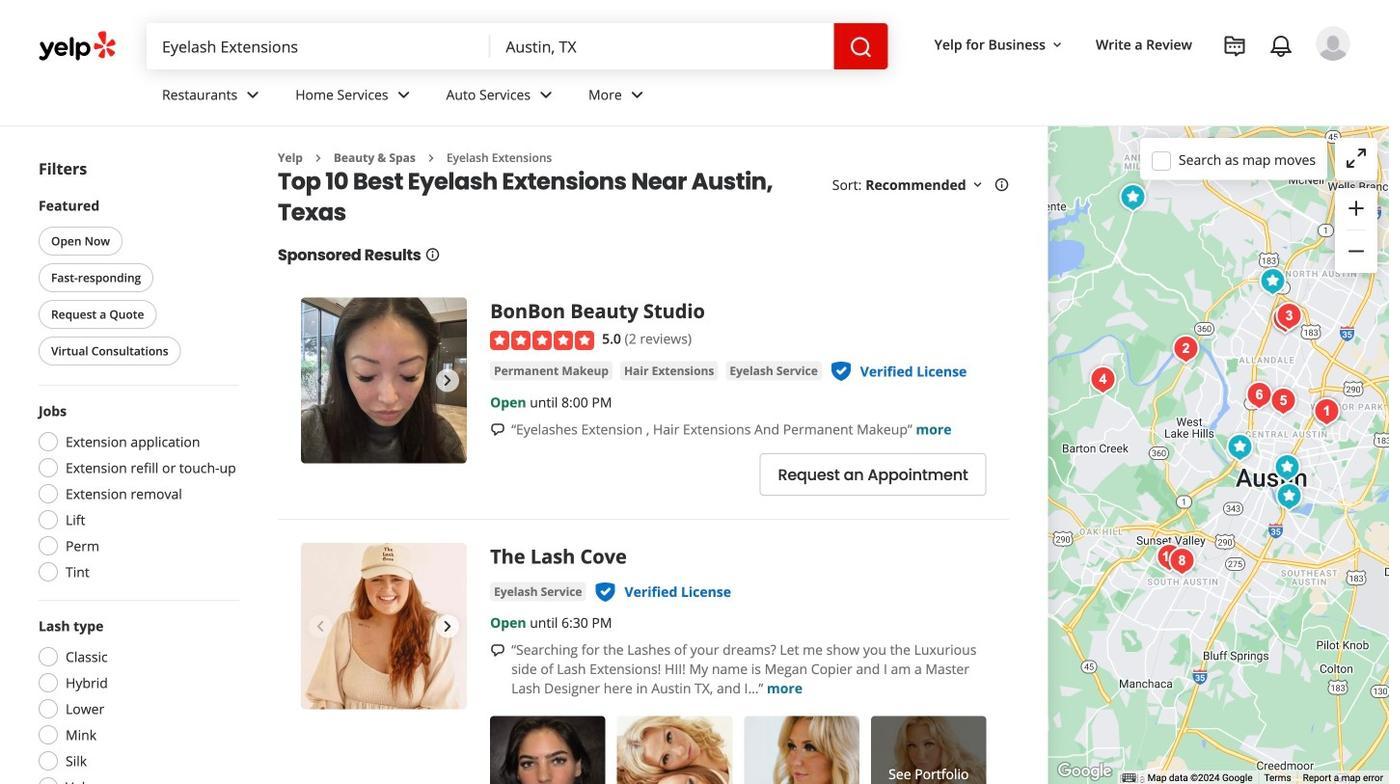 Task type: locate. For each thing, give the bounding box(es) containing it.
1 horizontal spatial 16 info v2 image
[[994, 177, 1010, 193]]

0 vertical spatial option group
[[33, 401, 239, 588]]

5 star rating image
[[490, 331, 594, 350]]

1 horizontal spatial 16 chevron right v2 image
[[423, 150, 439, 166]]

24 chevron down v2 image
[[241, 83, 265, 107], [392, 83, 415, 107], [535, 83, 558, 107]]

1 horizontal spatial group
[[1335, 188, 1378, 273]]

24 verified filled v2 image
[[830, 360, 853, 383], [594, 581, 617, 604]]

2 16 speech v2 image from the top
[[490, 643, 506, 659]]

user actions element
[[919, 24, 1378, 143]]

1 vertical spatial 16 chevron down v2 image
[[970, 177, 986, 193]]

2 none field from the left
[[490, 23, 834, 69]]

1 vertical spatial 16 speech v2 image
[[490, 643, 506, 659]]

1 16 speech v2 image from the top
[[490, 422, 506, 438]]

group
[[1335, 188, 1378, 273], [35, 196, 239, 370]]

none field things to do, nail salons, plumbers
[[147, 23, 490, 69]]

previous image
[[309, 615, 332, 638]]

1 vertical spatial 16 info v2 image
[[425, 247, 440, 262]]

notifications image
[[1270, 35, 1293, 58]]

keyboard shortcuts image
[[1122, 774, 1136, 783]]

None search field
[[147, 23, 888, 69]]

0 horizontal spatial 16 chevron right v2 image
[[311, 150, 326, 166]]

lash genie spa & boutique image
[[1084, 361, 1122, 399]]

0 vertical spatial 16 chevron down v2 image
[[1050, 37, 1065, 53]]

2 horizontal spatial 24 chevron down v2 image
[[535, 83, 558, 107]]

None field
[[147, 23, 490, 69], [490, 23, 834, 69]]

0 horizontal spatial 16 chevron down v2 image
[[970, 177, 986, 193]]

1 16 chevron right v2 image from the left
[[311, 150, 326, 166]]

16 chevron right v2 image
[[311, 150, 326, 166], [423, 150, 439, 166]]

0 horizontal spatial 24 verified filled v2 image
[[594, 581, 617, 604]]

16 chevron down v2 image inside user actions 'element'
[[1050, 37, 1065, 53]]

face to face spa at west 6th image
[[1221, 428, 1259, 467]]

google image
[[1053, 759, 1117, 784]]

1 none field from the left
[[147, 23, 490, 69]]

1 vertical spatial slideshow element
[[301, 543, 467, 709]]

0 vertical spatial 16 speech v2 image
[[490, 422, 506, 438]]

0 vertical spatial slideshow element
[[301, 298, 467, 464]]

16 speech v2 image for next icon
[[490, 643, 506, 659]]

search image
[[850, 36, 873, 59]]

1 horizontal spatial 16 chevron down v2 image
[[1050, 37, 1065, 53]]

2 option group from the top
[[33, 617, 239, 784]]

1 horizontal spatial 24 chevron down v2 image
[[392, 83, 415, 107]]

0 vertical spatial 16 info v2 image
[[994, 177, 1010, 193]]

1 option group from the top
[[33, 401, 239, 588]]

0 horizontal spatial 24 chevron down v2 image
[[241, 83, 265, 107]]

option group
[[33, 401, 239, 588], [33, 617, 239, 784]]

0 vertical spatial 24 verified filled v2 image
[[830, 360, 853, 383]]

1 vertical spatial option group
[[33, 617, 239, 784]]

16 chevron down v2 image
[[1050, 37, 1065, 53], [970, 177, 986, 193]]

1 vertical spatial 24 verified filled v2 image
[[594, 581, 617, 604]]

ruby a. image
[[1316, 26, 1351, 61]]

16 info v2 image
[[994, 177, 1010, 193], [425, 247, 440, 262]]

gaze image
[[1266, 300, 1305, 339], [1266, 300, 1305, 339]]

bonbon beauty studio image
[[1254, 262, 1292, 301]]

2 slideshow element from the top
[[301, 543, 467, 709]]

map region
[[1037, 0, 1389, 784]]

1 horizontal spatial 24 verified filled v2 image
[[830, 360, 853, 383]]

the monica aesthetic image
[[1270, 478, 1309, 516]]

slideshow element
[[301, 298, 467, 464], [301, 543, 467, 709]]

16 speech v2 image
[[490, 422, 506, 438], [490, 643, 506, 659]]



Task type: vqa. For each thing, say whether or not it's contained in the screenshot.
Zoom out image
yes



Task type: describe. For each thing, give the bounding box(es) containing it.
2 16 chevron right v2 image from the left
[[423, 150, 439, 166]]

0 horizontal spatial 16 info v2 image
[[425, 247, 440, 262]]

1 slideshow element from the top
[[301, 298, 467, 464]]

the lash cove image
[[1114, 178, 1152, 217]]

pink lady lash image
[[1167, 330, 1205, 369]]

2 24 chevron down v2 image from the left
[[392, 83, 415, 107]]

16 speech v2 image for next image
[[490, 422, 506, 438]]

projects image
[[1223, 35, 1247, 58]]

0 horizontal spatial group
[[35, 196, 239, 370]]

zoom in image
[[1345, 197, 1368, 220]]

previous image
[[309, 369, 332, 392]]

eye charm image
[[1264, 382, 1303, 421]]

laseraway image
[[1268, 449, 1307, 487]]

next image
[[436, 615, 459, 638]]

extensions by kelly image
[[1270, 297, 1309, 336]]

the sassy lash studio image
[[1150, 538, 1189, 577]]

expand map image
[[1345, 147, 1368, 170]]

business categories element
[[147, 69, 1351, 125]]

things to do, nail salons, plumbers text field
[[147, 23, 490, 69]]

lashes + skincare by stefani image
[[1163, 542, 1201, 581]]

zoom out image
[[1345, 240, 1368, 263]]

24 chevron down v2 image
[[626, 83, 649, 107]]

luna lash image
[[1308, 393, 1346, 431]]

luna lash image
[[1308, 393, 1346, 431]]

3 24 chevron down v2 image from the left
[[535, 83, 558, 107]]

none field address, neighborhood, city, state or zip
[[490, 23, 834, 69]]

betty lash spa image
[[1240, 376, 1279, 415]]

1 24 chevron down v2 image from the left
[[241, 83, 265, 107]]

next image
[[436, 369, 459, 392]]

address, neighborhood, city, state or zip text field
[[490, 23, 834, 69]]



